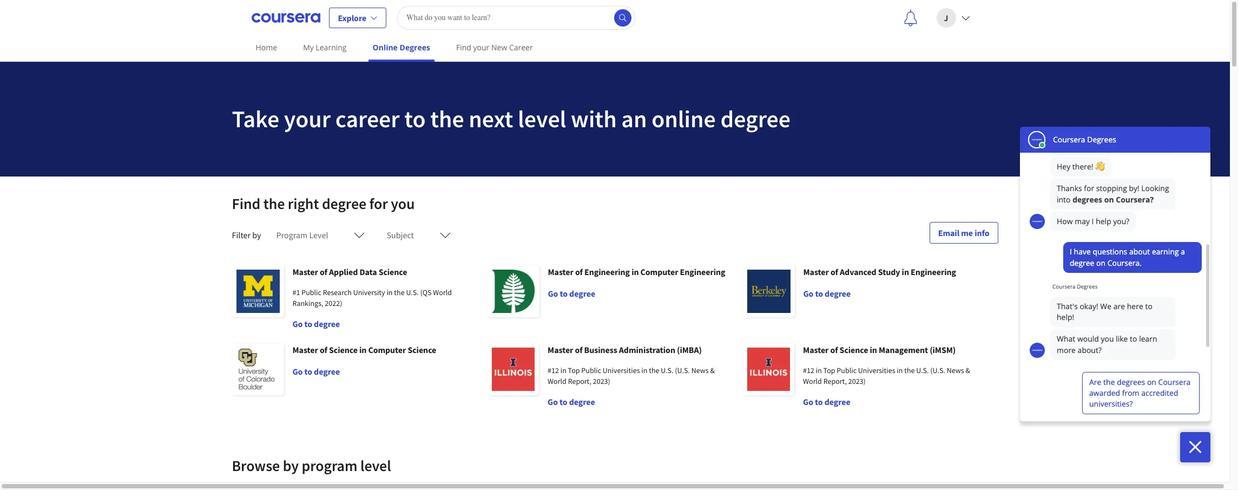 Task type: vqa. For each thing, say whether or not it's contained in the screenshot.
C at the left of page
no



Task type: locate. For each thing, give the bounding box(es) containing it.
by right the 'browse'
[[283, 456, 299, 475]]

university
[[353, 288, 385, 297]]

u.s. down management
[[917, 366, 929, 375]]

universities down master of science in management (imsm)
[[859, 366, 896, 375]]

1 news from the left
[[692, 366, 709, 375]]

university of colorado boulder image
[[232, 343, 284, 395]]

#12 in top public universities in the u.s. (u.s. news & world report, 2023) down master of business administration (imba)
[[548, 366, 715, 386]]

j
[[945, 12, 949, 23]]

engineering
[[585, 266, 630, 277], [680, 266, 726, 277], [911, 266, 957, 277]]

master for master of advanced study in engineering
[[804, 266, 829, 277]]

u.s. down administration
[[661, 366, 674, 375]]

1 horizontal spatial university of illinois at urbana-champaign image
[[743, 343, 795, 395]]

top for business
[[568, 366, 580, 375]]

2 horizontal spatial world
[[804, 376, 822, 386]]

you
[[391, 194, 415, 213]]

master of engineering in computer engineering
[[548, 266, 726, 277]]

browse by program level
[[232, 456, 391, 475]]

the down administration
[[649, 366, 660, 375]]

top
[[568, 366, 580, 375], [824, 366, 836, 375]]

explore
[[338, 12, 367, 23]]

take
[[232, 104, 279, 134]]

0 vertical spatial by
[[252, 230, 261, 240]]

next
[[469, 104, 513, 134]]

1 universities from the left
[[603, 366, 640, 375]]

2 2023) from the left
[[849, 376, 866, 386]]

1 horizontal spatial world
[[548, 376, 567, 386]]

1 university of illinois at urbana-champaign image from the left
[[488, 343, 539, 395]]

0 horizontal spatial #12 in top public universities in the u.s. (u.s. news & world report, 2023)
[[548, 366, 715, 386]]

0 horizontal spatial news
[[692, 366, 709, 375]]

email me info button
[[930, 222, 999, 244]]

1 horizontal spatial news
[[947, 366, 965, 375]]

2023) down master of science in management (imsm)
[[849, 376, 866, 386]]

2 news from the left
[[947, 366, 965, 375]]

0 horizontal spatial computer
[[368, 344, 406, 355]]

public inside #1 public research university in the u.s. (qs world rankings, 2022)
[[302, 288, 322, 297]]

master of science in computer science
[[293, 344, 437, 355]]

the
[[431, 104, 464, 134], [264, 194, 285, 213], [394, 288, 405, 297], [649, 366, 660, 375], [905, 366, 915, 375]]

1 2023) from the left
[[593, 376, 611, 386]]

2 horizontal spatial u.s.
[[917, 366, 929, 375]]

1 vertical spatial your
[[284, 104, 331, 134]]

0 horizontal spatial (u.s.
[[675, 366, 690, 375]]

the left next
[[431, 104, 464, 134]]

0 vertical spatial computer
[[641, 266, 679, 277]]

to
[[405, 104, 426, 134], [560, 288, 568, 299], [816, 288, 824, 299], [305, 318, 312, 329], [305, 366, 312, 377], [560, 396, 568, 407], [815, 396, 823, 407]]

0 horizontal spatial world
[[433, 288, 452, 297]]

the left (qs
[[394, 288, 405, 297]]

level right program
[[361, 456, 391, 475]]

business
[[585, 344, 618, 355]]

2 top from the left
[[824, 366, 836, 375]]

#12 for master of business administration (imba)
[[548, 366, 559, 375]]

1 horizontal spatial #12 in top public universities in the u.s. (u.s. news & world report, 2023)
[[804, 366, 971, 386]]

list
[[228, 480, 1003, 490]]

#12
[[548, 366, 559, 375], [804, 366, 815, 375]]

email me info
[[939, 227, 990, 238]]

1 report, from the left
[[568, 376, 592, 386]]

1 horizontal spatial level
[[518, 104, 567, 134]]

computer
[[641, 266, 679, 277], [368, 344, 406, 355]]

1 horizontal spatial find
[[456, 42, 472, 53]]

find left new at the left of the page
[[456, 42, 472, 53]]

2 (u.s. from the left
[[931, 366, 946, 375]]

online
[[373, 42, 398, 53]]

by right filter
[[252, 230, 261, 240]]

find
[[456, 42, 472, 53], [232, 194, 261, 213]]

#12 in top public universities in the u.s. (u.s. news & world report, 2023) for in
[[804, 366, 971, 386]]

go
[[548, 288, 558, 299], [804, 288, 814, 299], [293, 318, 303, 329], [293, 366, 303, 377], [548, 396, 558, 407], [804, 396, 814, 407]]

1 (u.s. from the left
[[675, 366, 690, 375]]

1 horizontal spatial (u.s.
[[931, 366, 946, 375]]

0 horizontal spatial university of illinois at urbana-champaign image
[[488, 343, 539, 395]]

master of applied data science
[[293, 266, 407, 277]]

&
[[711, 366, 715, 375], [966, 366, 971, 375]]

news down (imsm)
[[947, 366, 965, 375]]

public down business
[[582, 366, 602, 375]]

2 report, from the left
[[824, 376, 847, 386]]

2 horizontal spatial engineering
[[911, 266, 957, 277]]

universities
[[603, 366, 640, 375], [859, 366, 896, 375]]

0 horizontal spatial #12
[[548, 366, 559, 375]]

world
[[433, 288, 452, 297], [548, 376, 567, 386], [804, 376, 822, 386]]

None search field
[[398, 6, 636, 30]]

level right next
[[518, 104, 567, 134]]

0 vertical spatial your
[[474, 42, 490, 53]]

1 horizontal spatial 2023)
[[849, 376, 866, 386]]

data
[[360, 266, 377, 277]]

program level
[[276, 230, 328, 240]]

1 horizontal spatial engineering
[[680, 266, 726, 277]]

by
[[252, 230, 261, 240], [283, 456, 299, 475]]

1 & from the left
[[711, 366, 715, 375]]

level
[[518, 104, 567, 134], [361, 456, 391, 475]]

public down master of science in management (imsm)
[[837, 366, 857, 375]]

(imba)
[[677, 344, 702, 355]]

your right 'take'
[[284, 104, 331, 134]]

of for master of engineering in computer engineering
[[576, 266, 583, 277]]

0 horizontal spatial by
[[252, 230, 261, 240]]

1 horizontal spatial #12
[[804, 366, 815, 375]]

1 vertical spatial by
[[283, 456, 299, 475]]

report,
[[568, 376, 592, 386], [824, 376, 847, 386]]

the inside #1 public research university in the u.s. (qs world rankings, 2022)
[[394, 288, 405, 297]]

find your new career link
[[452, 35, 538, 60]]

program
[[302, 456, 358, 475]]

2 #12 from the left
[[804, 366, 815, 375]]

career
[[509, 42, 533, 53]]

1 horizontal spatial u.s.
[[661, 366, 674, 375]]

u.s. left (qs
[[406, 288, 419, 297]]

filter
[[232, 230, 251, 240]]

news for master of business administration (imba)
[[692, 366, 709, 375]]

your
[[474, 42, 490, 53], [284, 104, 331, 134]]

2023) down business
[[593, 376, 611, 386]]

home link
[[252, 35, 282, 60]]

universities for administration
[[603, 366, 640, 375]]

1 #12 in top public universities in the u.s. (u.s. news & world report, 2023) from the left
[[548, 366, 715, 386]]

university of illinois at urbana-champaign image
[[488, 343, 539, 395], [743, 343, 795, 395]]

(u.s.
[[675, 366, 690, 375], [931, 366, 946, 375]]

0 horizontal spatial 2023)
[[593, 376, 611, 386]]

2 #12 in top public universities in the u.s. (u.s. news & world report, 2023) from the left
[[804, 366, 971, 386]]

go to degree
[[548, 288, 596, 299], [804, 288, 851, 299], [293, 318, 340, 329], [293, 366, 340, 377], [548, 396, 595, 407], [804, 396, 851, 407]]

1 horizontal spatial report,
[[824, 376, 847, 386]]

news down '(imba)'
[[692, 366, 709, 375]]

of for master of applied data science
[[320, 266, 328, 277]]

public
[[302, 288, 322, 297], [582, 366, 602, 375], [837, 366, 857, 375]]

0 horizontal spatial u.s.
[[406, 288, 419, 297]]

0 horizontal spatial universities
[[603, 366, 640, 375]]

engineering for master of engineering in computer engineering
[[680, 266, 726, 277]]

1 horizontal spatial universities
[[859, 366, 896, 375]]

0 horizontal spatial top
[[568, 366, 580, 375]]

0 vertical spatial find
[[456, 42, 472, 53]]

dartmouth college image
[[488, 265, 540, 317]]

#1 public research university in the u.s. (qs world rankings, 2022)
[[293, 288, 452, 308]]

1 horizontal spatial your
[[474, 42, 490, 53]]

1 horizontal spatial public
[[582, 366, 602, 375]]

of for master of business administration (imba)
[[575, 344, 583, 355]]

1 horizontal spatial top
[[824, 366, 836, 375]]

1 top from the left
[[568, 366, 580, 375]]

1 vertical spatial find
[[232, 194, 261, 213]]

learning
[[316, 42, 347, 53]]

1 horizontal spatial by
[[283, 456, 299, 475]]

report, for business
[[568, 376, 592, 386]]

1 vertical spatial level
[[361, 456, 391, 475]]

administration
[[619, 344, 676, 355]]

0 horizontal spatial report,
[[568, 376, 592, 386]]

degree
[[721, 104, 791, 134], [322, 194, 367, 213], [570, 288, 596, 299], [825, 288, 851, 299], [314, 318, 340, 329], [314, 366, 340, 377], [569, 396, 595, 407], [825, 396, 851, 407]]

university of michigan image
[[232, 265, 284, 317]]

master for master of engineering in computer engineering
[[548, 266, 574, 277]]

master for master of science in computer science
[[293, 344, 318, 355]]

world for master of business administration (imba)
[[548, 376, 567, 386]]

program level button
[[270, 222, 372, 248]]

of for master of science in computer science
[[320, 344, 328, 355]]

(u.s. down '(imba)'
[[675, 366, 690, 375]]

0 horizontal spatial &
[[711, 366, 715, 375]]

#12 in top public universities in the u.s. (u.s. news & world report, 2023) down master of science in management (imsm)
[[804, 366, 971, 386]]

public for master of science in management (imsm)
[[837, 366, 857, 375]]

master for master of science in management (imsm)
[[804, 344, 829, 355]]

study
[[879, 266, 901, 277]]

0 horizontal spatial engineering
[[585, 266, 630, 277]]

career
[[336, 104, 400, 134]]

science
[[379, 266, 407, 277], [329, 344, 358, 355], [408, 344, 437, 355], [840, 344, 869, 355]]

your for find
[[474, 42, 490, 53]]

universities down master of business administration (imba)
[[603, 366, 640, 375]]

master
[[293, 266, 318, 277], [548, 266, 574, 277], [804, 266, 829, 277], [293, 344, 318, 355], [548, 344, 574, 355], [804, 344, 829, 355]]

find up filter by
[[232, 194, 261, 213]]

2 universities from the left
[[859, 366, 896, 375]]

universities for in
[[859, 366, 896, 375]]

0 horizontal spatial level
[[361, 456, 391, 475]]

1 #12 from the left
[[548, 366, 559, 375]]

of for master of science in management (imsm)
[[831, 344, 838, 355]]

1 horizontal spatial computer
[[641, 266, 679, 277]]

of for master of advanced study in engineering
[[831, 266, 839, 277]]

u.s.
[[406, 288, 419, 297], [661, 366, 674, 375], [917, 366, 929, 375]]

your left new at the left of the page
[[474, 42, 490, 53]]

2 university of illinois at urbana-champaign image from the left
[[743, 343, 795, 395]]

find inside find your new career link
[[456, 42, 472, 53]]

university of illinois at urbana-champaign image for master of business administration (imba)
[[488, 343, 539, 395]]

online degrees
[[373, 42, 430, 53]]

#12 in top public universities in the u.s. (u.s. news & world report, 2023)
[[548, 366, 715, 386], [804, 366, 971, 386]]

public up the rankings,
[[302, 288, 322, 297]]

subject
[[387, 230, 414, 240]]

0 horizontal spatial public
[[302, 288, 322, 297]]

(u.s. down (imsm)
[[931, 366, 946, 375]]

2 & from the left
[[966, 366, 971, 375]]

1 horizontal spatial &
[[966, 366, 971, 375]]

news
[[692, 366, 709, 375], [947, 366, 965, 375]]

coursera image
[[252, 9, 320, 26]]

in
[[632, 266, 639, 277], [902, 266, 910, 277], [387, 288, 393, 297], [360, 344, 367, 355], [870, 344, 878, 355], [561, 366, 567, 375], [642, 366, 648, 375], [816, 366, 822, 375], [897, 366, 903, 375]]

2023)
[[593, 376, 611, 386], [849, 376, 866, 386]]

0 horizontal spatial find
[[232, 194, 261, 213]]

(u.s. for management
[[931, 366, 946, 375]]

with
[[571, 104, 617, 134]]

2 horizontal spatial public
[[837, 366, 857, 375]]

1 vertical spatial computer
[[368, 344, 406, 355]]

of
[[320, 266, 328, 277], [576, 266, 583, 277], [831, 266, 839, 277], [320, 344, 328, 355], [575, 344, 583, 355], [831, 344, 838, 355]]

0 horizontal spatial your
[[284, 104, 331, 134]]

2 engineering from the left
[[680, 266, 726, 277]]

3 engineering from the left
[[911, 266, 957, 277]]



Task type: describe. For each thing, give the bounding box(es) containing it.
right
[[288, 194, 319, 213]]

master of science in management (imsm)
[[804, 344, 956, 355]]

by for browse
[[283, 456, 299, 475]]

browse
[[232, 456, 280, 475]]

applied
[[329, 266, 358, 277]]

find for find the right degree for you
[[232, 194, 261, 213]]

filter by
[[232, 230, 261, 240]]

news for master of science in management (imsm)
[[947, 366, 965, 375]]

explore button
[[329, 7, 387, 28]]

info
[[975, 227, 990, 238]]

j button
[[928, 0, 979, 35]]

u.s. for master of business administration (imba)
[[661, 366, 674, 375]]

university of california, berkeley image
[[743, 265, 795, 317]]

the left right
[[264, 194, 285, 213]]

report, for science
[[824, 376, 847, 386]]

#12 in top public universities in the u.s. (u.s. news & world report, 2023) for administration
[[548, 366, 715, 386]]

2023) for science
[[849, 376, 866, 386]]

home
[[256, 42, 277, 53]]

& for master of business administration (imba)
[[711, 366, 715, 375]]

me
[[962, 227, 974, 238]]

#1
[[293, 288, 300, 297]]

find your new career
[[456, 42, 533, 53]]

(imsm)
[[930, 344, 956, 355]]

What do you want to learn? text field
[[398, 6, 636, 30]]

in inside #1 public research university in the u.s. (qs world rankings, 2022)
[[387, 288, 393, 297]]

email
[[939, 227, 960, 238]]

my learning
[[303, 42, 347, 53]]

& for master of science in management (imsm)
[[966, 366, 971, 375]]

2023) for business
[[593, 376, 611, 386]]

my
[[303, 42, 314, 53]]

the down management
[[905, 366, 915, 375]]

find the right degree for you
[[232, 194, 415, 213]]

for
[[370, 194, 388, 213]]

by for filter
[[252, 230, 261, 240]]

public for master of business administration (imba)
[[582, 366, 602, 375]]

(u.s. for (imba)
[[675, 366, 690, 375]]

degrees
[[400, 42, 430, 53]]

(qs
[[420, 288, 432, 297]]

an
[[622, 104, 647, 134]]

0 vertical spatial level
[[518, 104, 567, 134]]

online
[[652, 104, 716, 134]]

university of illinois at urbana-champaign image for master of science in management (imsm)
[[743, 343, 795, 395]]

subject button
[[380, 222, 458, 248]]

computer for engineering
[[641, 266, 679, 277]]

your for take
[[284, 104, 331, 134]]

2022)
[[325, 298, 342, 308]]

world inside #1 public research university in the u.s. (qs world rankings, 2022)
[[433, 288, 452, 297]]

advanced
[[840, 266, 877, 277]]

management
[[879, 344, 929, 355]]

program
[[276, 230, 308, 240]]

rankings,
[[293, 298, 324, 308]]

engineering for master of advanced study in engineering
[[911, 266, 957, 277]]

u.s. inside #1 public research university in the u.s. (qs world rankings, 2022)
[[406, 288, 419, 297]]

master of advanced study in engineering
[[804, 266, 957, 277]]

master for master of business administration (imba)
[[548, 344, 574, 355]]

computer for science
[[368, 344, 406, 355]]

master of business administration (imba)
[[548, 344, 702, 355]]

level
[[309, 230, 328, 240]]

online degrees link
[[368, 35, 435, 62]]

1 engineering from the left
[[585, 266, 630, 277]]

new
[[492, 42, 508, 53]]

research
[[323, 288, 352, 297]]

world for master of science in management (imsm)
[[804, 376, 822, 386]]

find for find your new career
[[456, 42, 472, 53]]

my learning link
[[299, 35, 351, 60]]

take your career to the next level with an online degree
[[232, 104, 791, 134]]

master for master of applied data science
[[293, 266, 318, 277]]

u.s. for master of science in management (imsm)
[[917, 366, 929, 375]]

top for science
[[824, 366, 836, 375]]

#12 for master of science in management (imsm)
[[804, 366, 815, 375]]



